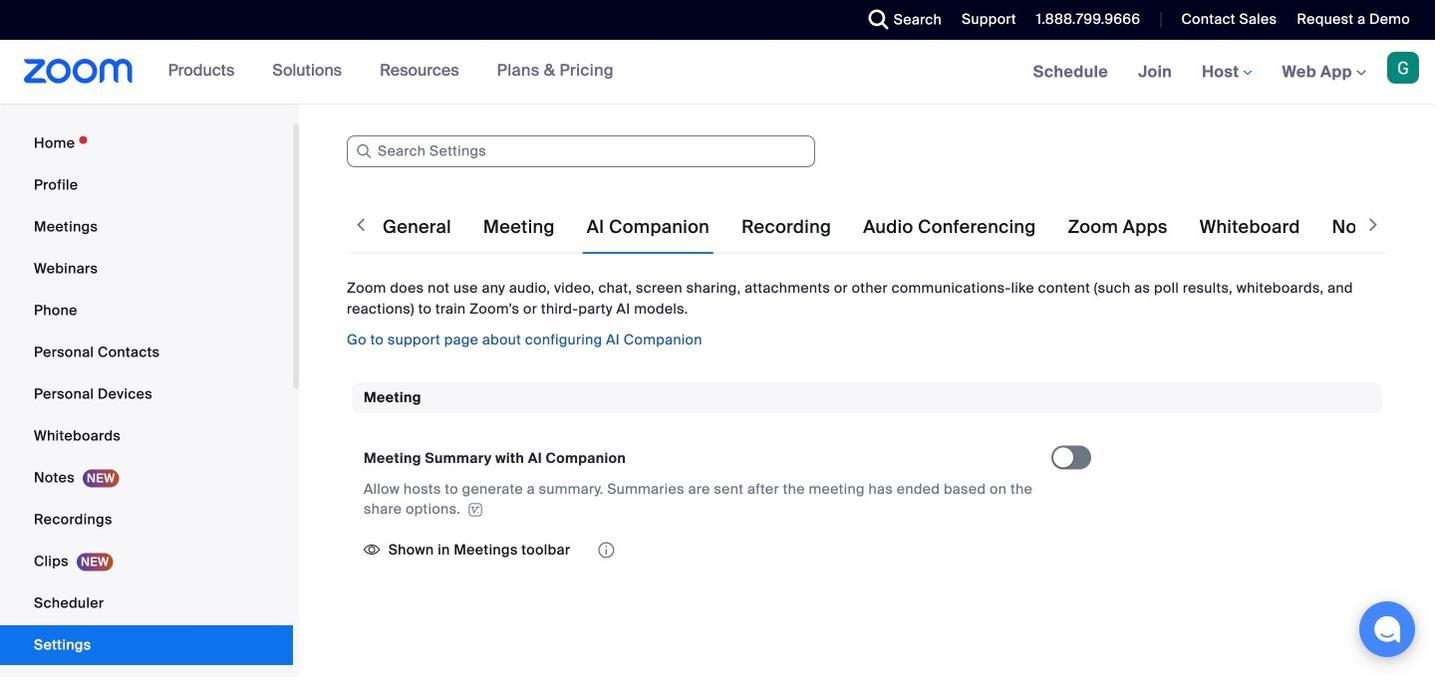 Task type: locate. For each thing, give the bounding box(es) containing it.
personal menu menu
[[0, 124, 293, 678]]

application
[[364, 536, 1052, 566]]

scroll left image
[[351, 215, 371, 235]]

profile picture image
[[1388, 52, 1420, 84]]

banner
[[0, 40, 1436, 105]]

zoom logo image
[[24, 59, 133, 84]]

meetings navigation
[[1019, 40, 1436, 105]]

scroll right image
[[1364, 215, 1384, 235]]

product information navigation
[[153, 40, 629, 104]]



Task type: vqa. For each thing, say whether or not it's contained in the screenshot.
CHECKED icon
no



Task type: describe. For each thing, give the bounding box(es) containing it.
tabs of my account settings page tab list
[[379, 199, 1436, 255]]

application inside meeting element
[[364, 536, 1052, 566]]

meeting element
[[352, 383, 1383, 590]]

Search Settings text field
[[347, 136, 815, 167]]

learn more about shown in meetings toolbar image
[[596, 544, 616, 558]]

open chat image
[[1374, 616, 1402, 644]]



